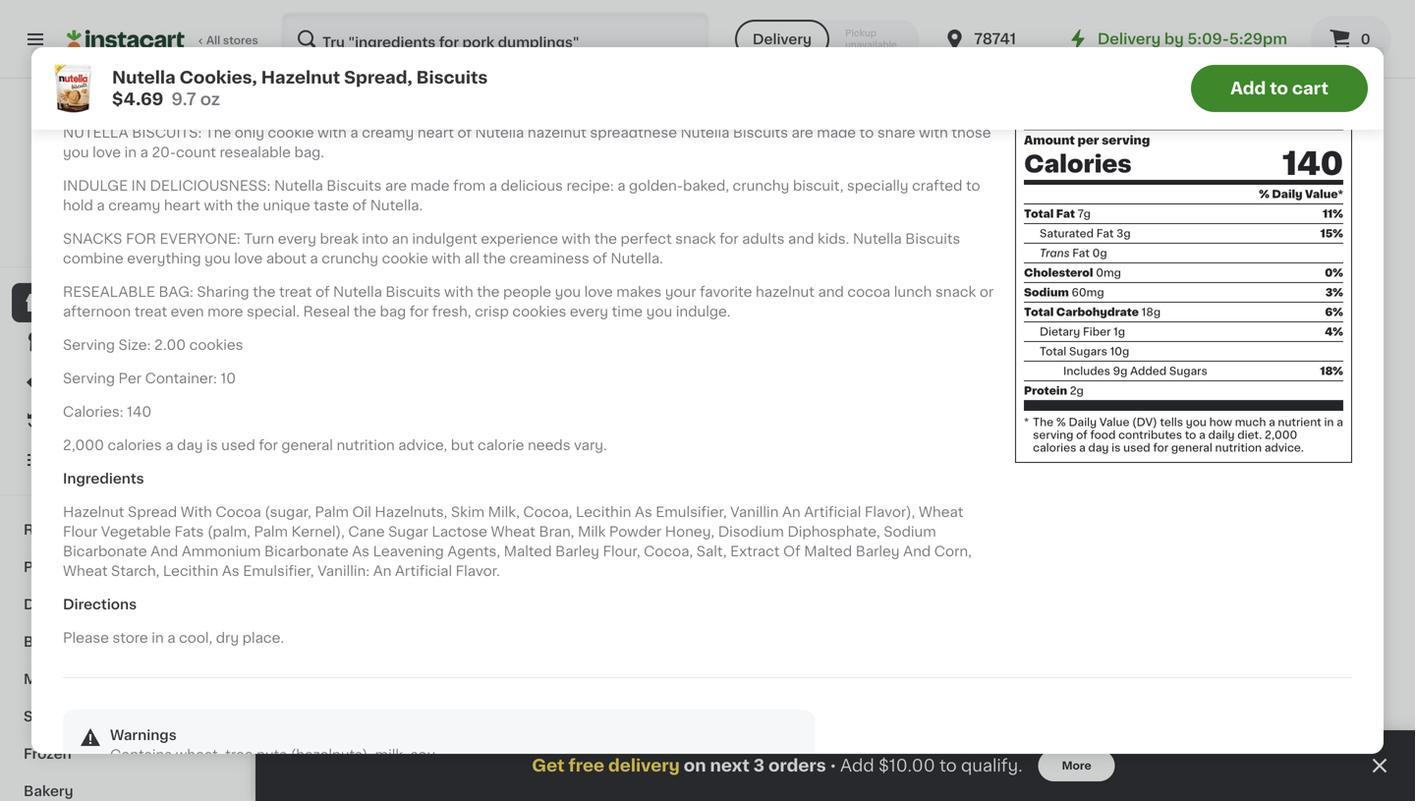 Task type: locate. For each thing, give the bounding box(es) containing it.
1 horizontal spatial wheat
[[491, 525, 536, 539]]

1 vertical spatial buy
[[55, 414, 83, 428]]

used up 'cocoa'
[[221, 438, 255, 452]]

in inside * the % daily value (dv) tells you how much a nutrient in a serving of food contributes to a daily diet. 2,000 calories a day is used for general nutrition advice.
[[1324, 417, 1334, 428]]

h- inside h-e-b 80/20 ground chuck
[[1026, 775, 1043, 789]]

0 horizontal spatial nutella.
[[370, 198, 423, 212]]

fat left 7g
[[1056, 208, 1075, 219]]

serving up calories at the right of page
[[1102, 135, 1150, 146]]

serving for serving size: 2.00 cookies
[[63, 338, 115, 352]]

crunchy inside 'indulge in deliciousness: nutella biscuits are made from a delicious recipe: a golden-baked, crunchy biscuit, specially crafted to hold a creamy heart with the unique taste of nutella.'
[[733, 179, 790, 193]]

with up fresh, at the top left
[[444, 285, 473, 299]]

product group containing 6
[[295, 572, 462, 801]]

you left how
[[1186, 417, 1207, 428]]

1 vertical spatial lecithin
[[163, 564, 219, 578]]

many in stock up see eligible items button on the left top
[[315, 25, 392, 36]]

you inside "if you love rich, creamy nutella hazelnut spread, try nutella biscuitsthe only cookie with a creamy heart of nutella. our cookies turn every break into a delicious experience with a tasty recipe."
[[76, 73, 102, 86]]

add to cart
[[1231, 80, 1329, 97]]

2 horizontal spatial every
[[570, 305, 608, 318]]

beef down get free delivery on next 3 orders • add $10.00 to qualify.
[[746, 795, 778, 801]]

biscuits inside 'indulge in deliciousness: nutella biscuits are made from a delicious recipe: a golden-baked, crunchy biscuit, specially crafted to hold a creamy heart with the unique taste of nutella.'
[[327, 179, 382, 193]]

made up biscuit, at the top right of the page
[[817, 126, 856, 139]]

6 add button from the left
[[1294, 184, 1370, 220]]

item carousel region containing snacks
[[295, 108, 1376, 485]]

$ for $ 15 19
[[1213, 750, 1220, 761]]

of inside 'indulge in deliciousness: nutella biscuits are made from a delicious recipe: a golden-baked, crunchy biscuit, specially crafted to hold a creamy heart with the unique taste of nutella.'
[[352, 198, 367, 212]]

1 19 from the left
[[688, 750, 700, 761]]

1 horizontal spatial break
[[320, 232, 359, 246]]

ground down $ 8 11
[[478, 795, 530, 801]]

3g
[[1117, 228, 1131, 239]]

0 horizontal spatial barley
[[555, 544, 600, 558]]

0 horizontal spatial lean
[[598, 775, 632, 789]]

store up for
[[128, 219, 157, 230]]

0 horizontal spatial ground
[[478, 795, 530, 801]]

total for dietary fiber 1g
[[1024, 307, 1054, 318]]

1 horizontal spatial 8
[[672, 749, 686, 770]]

1 horizontal spatial emulsifier,
[[656, 505, 727, 519]]

1 many in stock button from the left
[[478, 0, 645, 23]]

h- inside h-e-b sea salt select ingredients pita chips 8 oz
[[1026, 382, 1043, 396]]

$ inside $ 3 89
[[1030, 357, 1037, 368]]

heart down delivery button
[[736, 73, 772, 86]]

e- down in
[[121, 196, 137, 209]]

1 horizontal spatial beef
[[533, 795, 566, 801]]

you down the everyone:
[[205, 252, 231, 265]]

the inside * the % daily value (dv) tells you how much a nutrient in a serving of food contributes to a daily diet. 2,000 calories a day is used for general nutrition advice.
[[1033, 417, 1054, 428]]

2 vertical spatial snacks
[[24, 710, 75, 723]]

tells
[[1160, 417, 1183, 428]]

with
[[181, 505, 212, 519]]

candy
[[93, 710, 140, 723]]

snack right perfect
[[675, 232, 716, 246]]

hazelnut left spread, on the left top
[[279, 73, 338, 86]]

add button up perfect
[[563, 184, 639, 220]]

b left 2g
[[1058, 382, 1068, 396]]

0 horizontal spatial experience
[[254, 92, 332, 106]]

chocolate
[[1257, 402, 1329, 415]]

with right the share on the top of the page
[[919, 126, 948, 139]]

of left food
[[1076, 430, 1088, 440]]

0 horizontal spatial the
[[205, 126, 231, 139]]

snacks up bag.
[[295, 117, 374, 138]]

only
[[553, 73, 582, 86], [235, 126, 264, 139]]

19 inside $ 8 19
[[688, 750, 700, 761]]

love inside the "resealable bag: sharing the treat of nutella biscuits with the people you love makes your favorite hazelnut and cocoa lunch snack or afternoon treat even more special. reseal the bag for fresh, crisp cookies every time you indulge."
[[585, 285, 613, 299]]

0 horizontal spatial hazelnut
[[279, 73, 338, 86]]

are
[[792, 126, 814, 139], [385, 179, 407, 193]]

h- for h-e-b 80/20 ground chuck
[[1026, 775, 1043, 789]]

0 horizontal spatial daily
[[1069, 417, 1097, 428]]

1 horizontal spatial hazelnut
[[528, 126, 587, 139]]

break down rich,
[[105, 92, 143, 106]]

grass
[[777, 775, 817, 789]]

made
[[817, 126, 856, 139], [411, 179, 450, 193]]

lists link
[[12, 440, 239, 480]]

every left time
[[570, 305, 608, 318]]

more right view
[[1208, 121, 1244, 134]]

turn
[[936, 73, 964, 86]]

serving inside * the % daily value (dv) tells you how much a nutrient in a serving of food contributes to a daily diet. 2,000 calories a day is used for general nutrition advice.
[[1033, 430, 1074, 440]]

product group containing 3
[[1026, 179, 1193, 434]]

1 horizontal spatial into
[[362, 232, 388, 246]]

you inside the snacks for everyone: turn every break into an indulgent experience with the perfect snack for adults and kids. nutella biscuits combine everything you love about a crunchy cookie with all the creaminess of nutella.
[[205, 252, 231, 265]]

1 horizontal spatial used
[[1124, 442, 1151, 453]]

oz right the 15.4
[[320, 6, 333, 16]]

1 horizontal spatial cookie
[[382, 252, 428, 265]]

1 vertical spatial per
[[1078, 135, 1099, 146]]

baked,
[[683, 179, 729, 193]]

spread inside the hazelnut spread with cocoa (sugar, palm oil hazelnuts, skim milk, cocoa, lecithin as emulsifier, vanillin an artificial flavor), wheat flour vegetable fats (palm, palm kernel), cane sugar lactose wheat bran, milk powder honey, disodium diphosphate, sodium bicarbonate and ammonium bicarbonate as leavening agents, malted barley flour, cocoa, salt, extract of malted barley and corn, wheat starch, lecithin as emulsifier, vanillin: an artificial flavor.
[[128, 505, 177, 519]]

1 horizontal spatial bicarbonate
[[264, 544, 349, 558]]

biscuitsthe
[[471, 73, 549, 86]]

h-e-b 96/4 extra lean ground beef
[[478, 775, 632, 801]]

made inside the nutella biscuits: the only cookie with a creamy heart of nutella hazelnut spreadthese nutella biscuits are made to share with those you love in a 20-count resealable bag.
[[817, 126, 856, 139]]

cookies down 'people'
[[513, 305, 566, 318]]

2 add button from the left
[[563, 184, 639, 220]]

1 6 from the left
[[306, 749, 320, 770]]

recipe.
[[418, 92, 465, 106]]

of inside * the % daily value (dv) tells you how much a nutrient in a serving of food contributes to a daily diet. 2,000 calories a day is used for general nutrition advice.
[[1076, 430, 1088, 440]]

see eligible items
[[295, 69, 393, 80]]

6 left 48
[[306, 749, 320, 770]]

our
[[849, 73, 875, 86]]

None search field
[[281, 12, 710, 67]]

starch,
[[111, 564, 160, 578]]

e- inside h-e-b sea salt select ingredients pita chips 8 oz
[[1043, 382, 1058, 396]]

$ for $ 6 48 each (est.)
[[299, 750, 306, 761]]

hazelnut inside the "resealable bag: sharing the treat of nutella biscuits with the people you love makes your favorite hazelnut and cocoa lunch snack or afternoon treat even more special. reseal the bag for fresh, crisp cookies every time you indulge."
[[756, 285, 815, 299]]

biscuits up taste
[[327, 179, 382, 193]]

oz inside h-e-b sea salt select ingredients pita chips 8 oz
[[1036, 421, 1049, 432]]

daily up food
[[1069, 417, 1097, 428]]

0 horizontal spatial and
[[151, 544, 178, 558]]

total sugars 10g
[[1040, 346, 1130, 357]]

99
[[871, 750, 886, 761]]

0 horizontal spatial 3
[[754, 757, 765, 774]]

2 malted from the left
[[804, 544, 852, 558]]

1 horizontal spatial 6
[[855, 749, 869, 770]]

b down "on"
[[693, 775, 703, 789]]

1 vertical spatial daily
[[1069, 417, 1097, 428]]

59 inside the $ 7 59
[[1235, 357, 1249, 368]]

3
[[1037, 356, 1051, 377], [754, 757, 765, 774]]

with inside 'indulge in deliciousness: nutella biscuits are made from a delicious recipe: a golden-baked, crunchy biscuit, specially crafted to hold a creamy heart with the unique taste of nutella.'
[[204, 198, 233, 212]]

lean
[[598, 775, 632, 789], [740, 775, 773, 789]]

2 vertical spatial cookies
[[189, 338, 243, 352]]

add down facts
[[1231, 80, 1266, 97]]

for down the contributes
[[1153, 442, 1169, 453]]

1 horizontal spatial cookies
[[513, 305, 566, 318]]

serving up calories:
[[63, 371, 115, 385]]

48
[[322, 750, 337, 761]]

nutella up 'reseal' at left top
[[333, 285, 382, 299]]

2 many in stock button from the left
[[661, 0, 828, 23]]

2 horizontal spatial wheat
[[919, 505, 964, 519]]

20-
[[152, 145, 176, 159]]

$10.00
[[879, 757, 935, 774]]

flour
[[63, 525, 97, 539]]

satisfaction
[[83, 238, 149, 249]]

8 down protein
[[1026, 421, 1034, 432]]

product group
[[295, 0, 462, 82], [478, 0, 645, 63], [295, 179, 462, 454], [478, 179, 645, 434], [661, 179, 828, 454], [843, 179, 1010, 471], [1026, 179, 1193, 434], [1209, 179, 1376, 474], [295, 572, 462, 801]]

many in stock for 2nd many in stock button from right
[[497, 6, 575, 16]]

please store in a cool, dry place.
[[63, 631, 284, 645]]

0 horizontal spatial (est.)
[[388, 748, 430, 763]]

0 horizontal spatial hazelnut
[[63, 505, 124, 519]]

1 horizontal spatial snack
[[936, 285, 976, 299]]

tasty
[[379, 92, 415, 106]]

1 horizontal spatial sodium
[[1024, 287, 1069, 298]]

2,
[[527, 32, 538, 42]]

hazelnut left spread, on the left top
[[261, 69, 340, 86]]

0 horizontal spatial cocoa,
[[523, 505, 572, 519]]

1 horizontal spatial nutrition
[[1215, 442, 1262, 453]]

1 horizontal spatial ground
[[690, 795, 742, 801]]

only inside "if you love rich, creamy nutella hazelnut spread, try nutella biscuitsthe only cookie with a creamy heart of nutella. our cookies turn every break into a delicious experience with a tasty recipe."
[[553, 73, 582, 86]]

1 vertical spatial an
[[373, 564, 392, 578]]

$8.11 each (estimated) element
[[478, 747, 645, 772]]

1 horizontal spatial nutella.
[[611, 252, 663, 265]]

0 horizontal spatial 140
[[127, 405, 152, 419]]

cholesterol
[[1024, 267, 1094, 278]]

each (est.)
[[523, 748, 607, 763]]

lean inside the h-e-b 96/4 extra lean ground beef
[[598, 775, 632, 789]]

1 horizontal spatial only
[[553, 73, 582, 86]]

2 serving from the top
[[63, 371, 115, 385]]

6 left 99
[[855, 749, 869, 770]]

0 vertical spatial sugars
[[1069, 346, 1108, 357]]

artificial
[[804, 505, 861, 519], [395, 564, 452, 578]]

$ inside $ 8 19
[[664, 750, 672, 761]]

1 each from the left
[[345, 748, 384, 763]]

nutella inside nutella cookies, hazelnut spread, biscuits $4.69 9.7 oz
[[112, 69, 176, 86]]

biscuits:
[[132, 126, 202, 139]]

6 for $ 6 99
[[855, 749, 869, 770]]

container:
[[145, 371, 217, 385]]

4 add button from the left
[[929, 184, 1005, 220]]

1 (est.) from the left
[[388, 748, 430, 763]]

1 vertical spatial are
[[385, 179, 407, 193]]

1 vertical spatial as
[[352, 544, 370, 558]]

e- inside the h-e-b 96/4 extra lean ground beef
[[495, 775, 510, 789]]

delicious down the nutella biscuits: the only cookie with a creamy heart of nutella hazelnut spreadthese nutella biscuits are made to share with those you love in a 20-count resealable bag.
[[501, 179, 563, 193]]

stock for 2nd many in stock button from right
[[544, 6, 575, 16]]

1 horizontal spatial more
[[1208, 121, 1244, 134]]

every
[[63, 92, 101, 106], [278, 232, 316, 246], [570, 305, 608, 318]]

for inside the snacks for everyone: turn every break into an indulgent experience with the perfect snack for adults and kids. nutella biscuits combine everything you love about a crunchy cookie with all the creaminess of nutella.
[[720, 232, 739, 246]]

2 item carousel region from the top
[[295, 501, 1376, 801]]

delivery for delivery by 5:09-5:29pm
[[1098, 32, 1161, 46]]

59 for 5
[[1053, 750, 1068, 761]]

only down 'buy any 2, save $1' button
[[553, 73, 582, 86]]

all stores link
[[67, 12, 260, 67]]

with inside the "resealable bag: sharing the treat of nutella biscuits with the people you love makes your favorite hazelnut and cocoa lunch snack or afternoon treat even more special. reseal the bag for fresh, crisp cookies every time you indulge."
[[444, 285, 473, 299]]

0 vertical spatial and
[[788, 232, 814, 246]]

vanillin:
[[318, 564, 370, 578]]

product group containing 7
[[1209, 179, 1376, 474]]

1 horizontal spatial calories
[[1033, 442, 1077, 453]]

& for nutella
[[1261, 382, 1273, 396]]

please
[[63, 631, 109, 645]]

& left 'eggs'
[[65, 598, 77, 611]]

love inside "if you love rich, creamy nutella hazelnut spread, try nutella biscuitsthe only cookie with a creamy heart of nutella. our cookies turn every break into a delicious experience with a tasty recipe."
[[105, 73, 134, 86]]

are inside 'indulge in deliciousness: nutella biscuits are made from a delicious recipe: a golden-baked, crunchy biscuit, specially crafted to hold a creamy heart with the unique taste of nutella.'
[[385, 179, 407, 193]]

3 add button from the left
[[746, 184, 822, 220]]

$ 15 19
[[1213, 749, 1258, 770]]

recipes
[[24, 523, 81, 537]]

b for h-e-b 96/4 extra lean ground beef
[[510, 775, 520, 789]]

0 horizontal spatial stock
[[361, 25, 392, 36]]

golden-
[[629, 179, 683, 193]]

1 horizontal spatial every
[[278, 232, 316, 246]]

6 inside $ 6 48 each (est.)
[[306, 749, 320, 770]]

reseal
[[303, 305, 350, 318]]

per up calories at the right of page
[[1078, 135, 1099, 146]]

2 lean from the left
[[740, 775, 773, 789]]

0 horizontal spatial wheat
[[63, 564, 108, 578]]

and left cocoa on the right
[[818, 285, 844, 299]]

59 right the 5 at the bottom right of page
[[1053, 750, 1068, 761]]

1 horizontal spatial and
[[903, 544, 931, 558]]

per down the nutrition
[[1111, 84, 1136, 98]]

3 right next
[[754, 757, 765, 774]]

1 vertical spatial made
[[411, 179, 450, 193]]

an
[[392, 232, 409, 246]]

0 vertical spatial only
[[553, 73, 582, 86]]

soy.
[[410, 748, 439, 762]]

cane
[[348, 525, 385, 539]]

bicarbonate
[[63, 544, 147, 558], [264, 544, 349, 558]]

1 vertical spatial 3
[[754, 757, 765, 774]]

1 horizontal spatial experience
[[481, 232, 558, 246]]

0 horizontal spatial 8
[[489, 749, 503, 770]]

x
[[1219, 440, 1226, 451]]

break inside the snacks for everyone: turn every break into an indulgent experience with the perfect snack for adults and kids. nutella biscuits combine everything you love about a crunchy cookie with all the creaminess of nutella.
[[320, 232, 359, 246]]

0 vertical spatial more
[[1208, 121, 1244, 134]]

tree
[[225, 748, 253, 762]]

e- up the chuck
[[1043, 775, 1058, 789]]

nutrient
[[1278, 417, 1322, 428]]

the right *
[[1033, 417, 1054, 428]]

nutrition inside * the % daily value (dv) tells you how much a nutrient in a serving of food contributes to a daily diet. 2,000 calories a day is used for general nutrition advice.
[[1215, 442, 1262, 453]]

special.
[[247, 305, 300, 318]]

1 serving from the top
[[63, 338, 115, 352]]

total carbohydrate 18g
[[1024, 307, 1161, 318]]

0 vertical spatial the
[[205, 126, 231, 139]]

b down more
[[1058, 775, 1068, 789]]

0 vertical spatial treat
[[279, 285, 312, 299]]

add down biscuit, at the top right of the page
[[783, 195, 812, 209]]

spread
[[1274, 421, 1323, 435], [128, 505, 177, 519]]

% inside * the % daily value (dv) tells you how much a nutrient in a serving of food contributes to a daily diet. 2,000 calories a day is used for general nutrition advice.
[[1057, 417, 1066, 428]]

2 barley from the left
[[856, 544, 900, 558]]

1 vertical spatial store
[[113, 631, 148, 645]]

many in stock for 2nd many in stock button from the left
[[680, 6, 758, 16]]

2,000
[[1265, 430, 1298, 440], [63, 438, 104, 452]]

2 vertical spatial heart
[[164, 198, 200, 212]]

& inside the nutella & go snack packs, chocolate hazelnut spread with breadsticks, bulk snacks for kids
[[1261, 382, 1273, 396]]

but
[[451, 438, 474, 452]]

2 vertical spatial every
[[570, 305, 608, 318]]

59 inside $ 5 59
[[1053, 750, 1068, 761]]

$ inside $ 6 99
[[847, 750, 855, 761]]

3 inside treatment tracker modal dialog
[[754, 757, 765, 774]]

6
[[306, 749, 320, 770], [855, 749, 869, 770]]

100% satisfaction guarantee button
[[31, 232, 220, 252]]

oz right *
[[1036, 421, 1049, 432]]

item carousel region
[[295, 108, 1376, 485], [295, 501, 1376, 801]]

you down nutella
[[63, 145, 89, 159]]

calories down 'again'
[[108, 438, 162, 452]]

in inside the nutella biscuits: the only cookie with a creamy heart of nutella hazelnut spreadthese nutella biscuits are made to share with those you love in a 20-count resealable bag.
[[125, 145, 137, 159]]

1 vertical spatial every
[[278, 232, 316, 246]]

an right vanillin
[[782, 505, 801, 519]]

2 vertical spatial wheat
[[63, 564, 108, 578]]

1 vertical spatial experience
[[481, 232, 558, 246]]

add
[[1231, 80, 1266, 97], [418, 195, 446, 209], [600, 195, 629, 209], [783, 195, 812, 209], [966, 195, 995, 209], [1149, 195, 1178, 209], [1332, 195, 1360, 209], [840, 757, 875, 774]]

hazelnut
[[279, 73, 338, 86], [528, 126, 587, 139], [756, 285, 815, 299]]

$ for $ 5 59
[[1030, 750, 1037, 761]]

0 horizontal spatial 59
[[1053, 750, 1068, 761]]

to inside 'indulge in deliciousness: nutella biscuits are made from a delicious recipe: a golden-baked, crunchy biscuit, specially crafted to hold a creamy heart with the unique taste of nutella.'
[[966, 179, 981, 193]]

lecithin
[[576, 505, 631, 519], [163, 564, 219, 578]]

hazelnut
[[261, 69, 340, 86], [1209, 421, 1270, 435], [63, 505, 124, 519]]

everyone:
[[160, 232, 241, 246]]

calories
[[108, 438, 162, 452], [1033, 442, 1077, 453]]

for down the advice.
[[1262, 461, 1281, 474]]

used inside * the % daily value (dv) tells you how much a nutrient in a serving of food contributes to a daily diet. 2,000 calories a day is used for general nutrition advice.
[[1124, 442, 1151, 453]]

from
[[453, 179, 486, 193]]

dairy & eggs link
[[12, 586, 239, 623]]

0 horizontal spatial as
[[222, 564, 239, 578]]

h- down $ 3 89
[[1026, 382, 1043, 396]]

2 and from the left
[[903, 544, 931, 558]]

oz inside nutella cookies, hazelnut spread, biscuits $4.69 9.7 oz
[[200, 91, 220, 108]]

1 vertical spatial serving
[[63, 371, 115, 385]]

includes
[[1064, 366, 1111, 377]]

2 each from the left
[[523, 748, 561, 763]]

calories inside * the % daily value (dv) tells you how much a nutrient in a serving of food contributes to a daily diet. 2,000 calories a day is used for general nutrition advice.
[[1033, 442, 1077, 453]]

19 right '15'
[[1245, 750, 1258, 761]]

1 horizontal spatial crunchy
[[733, 179, 790, 193]]

malted
[[504, 544, 552, 558], [804, 544, 852, 558]]

get free delivery on next 3 orders • add $10.00 to qualify.
[[532, 757, 1023, 774]]

1 item carousel region from the top
[[295, 108, 1376, 485]]

1 horizontal spatial per
[[1111, 84, 1136, 98]]

buy left any
[[480, 32, 502, 42]]

breadsticks,
[[1209, 441, 1294, 455]]

(est.) right (hazelnuts),
[[388, 748, 430, 763]]

nutrition facts servings per container 28.00 g
[[1024, 45, 1344, 118]]

emulsifier, down the kernel),
[[243, 564, 314, 578]]

0 vertical spatial store
[[128, 219, 157, 230]]

with down see eligible items
[[335, 92, 364, 106]]

h-e-b 85% lean grass fed ground beef
[[661, 775, 817, 801]]

treat
[[279, 285, 312, 299], [134, 305, 167, 318]]

hazelnut inside the hazelnut spread with cocoa (sugar, palm oil hazelnuts, skim milk, cocoa, lecithin as emulsifier, vanillin an artificial flavor), wheat flour vegetable fats (palm, palm kernel), cane sugar lactose wheat bran, milk powder honey, disodium diphosphate, sodium bicarbonate and ammonium bicarbonate as leavening agents, malted barley flour, cocoa, salt, extract of malted barley and corn, wheat starch, lecithin as emulsifier, vanillin: an artificial flavor.
[[63, 505, 124, 519]]

buy left it
[[55, 414, 83, 428]]

buy for buy it again
[[55, 414, 83, 428]]

b inside the h-e-b 96/4 extra lean ground beef
[[510, 775, 520, 789]]

day inside * the % daily value (dv) tells you how much a nutrient in a serving of food contributes to a daily diet. 2,000 calories a day is used for general nutrition advice.
[[1089, 442, 1109, 453]]

fat left 0g
[[1073, 248, 1090, 259]]

1 vertical spatial sugars
[[1170, 366, 1208, 377]]

the up turn
[[237, 198, 259, 212]]

2 19 from the left
[[1245, 750, 1258, 761]]

0 vertical spatial ingredients
[[1026, 402, 1105, 415]]

dietary fiber 1g
[[1040, 326, 1126, 337]]

(sugar,
[[265, 505, 311, 519]]

oz inside button
[[320, 440, 333, 451]]

59 for 7
[[1235, 357, 1249, 368]]

h- for h-e-b 96/4 extra lean ground beef
[[478, 775, 495, 789]]

1 lean from the left
[[598, 775, 632, 789]]

& for meat
[[63, 672, 75, 686]]

1 horizontal spatial ingredients
[[1026, 402, 1105, 415]]

try
[[396, 73, 415, 86]]

are up an
[[385, 179, 407, 193]]

value
[[1100, 417, 1130, 428]]

b inside h-e-b 80/20 ground chuck
[[1058, 775, 1068, 789]]

add inside treatment tracker modal dialog
[[840, 757, 875, 774]]

1 bicarbonate from the left
[[63, 544, 147, 558]]

4
[[1209, 440, 1217, 451]]

more inside the "resealable bag: sharing the treat of nutella biscuits with the people you love makes your favorite hazelnut and cocoa lunch snack or afternoon treat even more special. reseal the bag for fresh, crisp cookies every time you indulge."
[[208, 305, 243, 318]]

crunchy up adults
[[733, 179, 790, 193]]

1 vertical spatial 140
[[127, 405, 152, 419]]

malted down diphosphate, on the bottom of the page
[[804, 544, 852, 558]]

0 horizontal spatial day
[[177, 438, 203, 452]]

$ for $ 3 89
[[1030, 357, 1037, 368]]

2 6 from the left
[[855, 749, 869, 770]]

1 vertical spatial total
[[1024, 307, 1054, 318]]

2 (est.) from the left
[[565, 748, 607, 763]]

creamy inside 'indulge in deliciousness: nutella biscuits are made from a delicious recipe: a golden-baked, crunchy biscuit, specially crafted to hold a creamy heart with the unique taste of nutella.'
[[108, 198, 160, 212]]

biscuits inside nutella cookies, hazelnut spread, biscuits $4.69 9.7 oz
[[416, 69, 488, 86]]

delivery for delivery
[[753, 32, 812, 46]]

heart up prices at the left top of the page
[[164, 198, 200, 212]]

oz
[[320, 6, 333, 16], [200, 91, 220, 108], [1036, 421, 1049, 432], [320, 440, 333, 451], [1246, 440, 1259, 451]]

nutella. up an
[[370, 198, 423, 212]]

1 horizontal spatial 3
[[1037, 356, 1051, 377]]

for inside * the % daily value (dv) tells you how much a nutrient in a serving of food contributes to a daily diet. 2,000 calories a day is used for general nutrition advice.
[[1153, 442, 1169, 453]]

e- for h-e-b
[[121, 196, 137, 209]]

wheat down milk,
[[491, 525, 536, 539]]

barley
[[555, 544, 600, 558], [856, 544, 900, 558]]

trans fat 0g
[[1040, 248, 1108, 259]]

total for saturated fat 3g
[[1024, 208, 1054, 219]]

1 vertical spatial wheat
[[491, 525, 536, 539]]

& for snacks
[[78, 710, 90, 723]]

0 vertical spatial palm
[[315, 505, 349, 519]]

59 right 7
[[1235, 357, 1249, 368]]

cookies right our
[[879, 73, 932, 86]]

each up 96/4
[[523, 748, 561, 763]]

$ inside the $ 7 59
[[1213, 357, 1220, 368]]

e- for h-e-b 85% lean grass fed ground beef
[[678, 775, 693, 789]]

is up with
[[206, 438, 218, 452]]

nutella
[[112, 69, 176, 86], [226, 73, 275, 86], [419, 73, 468, 86], [475, 126, 524, 139], [681, 126, 730, 139], [274, 179, 323, 193], [853, 232, 902, 246], [333, 285, 382, 299], [1209, 382, 1258, 396]]

g
[[1333, 104, 1344, 118]]

h- inside h-e-b 85% lean grass fed ground beef
[[661, 775, 678, 789]]

each inside $ 6 48 each (est.)
[[345, 748, 384, 763]]

0 vertical spatial break
[[105, 92, 143, 106]]

$ inside $ 6 48 each (est.)
[[299, 750, 306, 761]]

nutrition down diet.
[[1215, 442, 1262, 453]]

hazelnut up the 'flour'
[[63, 505, 124, 519]]

0 horizontal spatial break
[[105, 92, 143, 106]]

h- for h-e-b
[[104, 196, 121, 209]]

calories down protein 2g
[[1033, 442, 1077, 453]]

15.4
[[295, 6, 317, 16]]

(est.) inside $8.11 each (estimated) element
[[565, 748, 607, 763]]

serving for serving per container: 10
[[63, 371, 115, 385]]

19 for 8
[[688, 750, 700, 761]]

more inside popup button
[[1208, 121, 1244, 134]]

general left x
[[1172, 442, 1213, 453]]

2 bicarbonate from the left
[[264, 544, 349, 558]]

dry
[[216, 631, 239, 645]]

experience inside the snacks for everyone: turn every break into an indulgent experience with the perfect snack for adults and kids. nutella biscuits combine everything you love about a crunchy cookie with all the creaminess of nutella.
[[481, 232, 558, 246]]

the up the 'count'
[[205, 126, 231, 139]]

2 horizontal spatial 8
[[1026, 421, 1034, 432]]

creamy inside the nutella biscuits: the only cookie with a creamy heart of nutella hazelnut spreadthese nutella biscuits are made to share with those you love in a 20-count resealable bag.
[[362, 126, 414, 139]]

each right 48
[[345, 748, 384, 763]]

view
[[1170, 121, 1204, 134]]

buy inside buy it again link
[[55, 414, 83, 428]]

&
[[1261, 382, 1273, 396], [65, 598, 77, 611], [63, 672, 75, 686], [78, 710, 90, 723]]

e- inside h-e-b 85% lean grass fed ground beef
[[678, 775, 693, 789]]

1 vertical spatial palm
[[254, 525, 288, 539]]

of up 'reseal' at left top
[[316, 285, 330, 299]]

sugars up includes
[[1069, 346, 1108, 357]]

0 vertical spatial spread
[[1274, 421, 1323, 435]]

1 vertical spatial crunchy
[[322, 252, 379, 265]]

1 horizontal spatial 59
[[1235, 357, 1249, 368]]

the inside 'indulge in deliciousness: nutella biscuits are made from a delicious recipe: a golden-baked, crunchy biscuit, specially crafted to hold a creamy heart with the unique taste of nutella.'
[[237, 198, 259, 212]]

& left go
[[1261, 382, 1273, 396]]

2 vertical spatial fat
[[1073, 248, 1090, 259]]

general up "(sugar,"
[[282, 438, 333, 452]]

biscuits up recipe.
[[416, 69, 488, 86]]

1 horizontal spatial day
[[1089, 442, 1109, 453]]

$ for $ 7 59
[[1213, 357, 1220, 368]]

0 horizontal spatial per
[[1078, 135, 1099, 146]]

h- up the chuck
[[1026, 775, 1043, 789]]

a inside the snacks for everyone: turn every break into an indulgent experience with the perfect snack for adults and kids. nutella biscuits combine everything you love about a crunchy cookie with all the creaminess of nutella.
[[310, 252, 318, 265]]

calories:
[[63, 405, 123, 419]]

product group containing 15.4 oz
[[295, 0, 462, 82]]

biscuits up bag
[[386, 285, 441, 299]]

1 horizontal spatial delivery
[[1098, 32, 1161, 46]]

cookie inside the nutella biscuits: the only cookie with a creamy heart of nutella hazelnut spreadthese nutella biscuits are made to share with those you love in a 20-count resealable bag.
[[268, 126, 314, 139]]

ground inside h-e-b 85% lean grass fed ground beef
[[690, 795, 742, 801]]

artificial down leavening
[[395, 564, 452, 578]]

about
[[266, 252, 307, 265]]

love down turn
[[234, 252, 263, 265]]

kids
[[1285, 461, 1315, 474]]

2,000 up the advice.
[[1265, 430, 1298, 440]]

instacart logo image
[[67, 28, 185, 51]]

h- up higher than in-store prices
[[104, 196, 121, 209]]

palm up the kernel),
[[315, 505, 349, 519]]

$ inside $ 8 11
[[482, 750, 489, 761]]

h-
[[104, 196, 121, 209], [1026, 382, 1043, 396], [478, 775, 495, 789], [661, 775, 678, 789], [1026, 775, 1043, 789]]

stock up see eligible items button on the left top
[[361, 25, 392, 36]]

biscuits inside the snacks for everyone: turn every break into an indulgent experience with the perfect snack for adults and kids. nutella biscuits combine everything you love about a crunchy cookie with all the creaminess of nutella.
[[906, 232, 961, 246]]

1 vertical spatial heart
[[418, 126, 454, 139]]

oz down cookies,
[[200, 91, 220, 108]]

2 horizontal spatial as
[[635, 505, 652, 519]]

every inside the snacks for everyone: turn every break into an indulgent experience with the perfect snack for adults and kids. nutella biscuits combine everything you love about a crunchy cookie with all the creaminess of nutella.
[[278, 232, 316, 246]]

140 down deals link
[[127, 405, 152, 419]]



Task type: describe. For each thing, give the bounding box(es) containing it.
$ 7 59
[[1213, 356, 1249, 377]]

than
[[85, 219, 110, 230]]

0 horizontal spatial emulsifier,
[[243, 564, 314, 578]]

0 vertical spatial as
[[635, 505, 652, 519]]

1 horizontal spatial sugars
[[1170, 366, 1208, 377]]

cookie inside the snacks for everyone: turn every break into an indulgent experience with the perfect snack for adults and kids. nutella biscuits combine everything you love about a crunchy cookie with all the creaminess of nutella.
[[382, 252, 428, 265]]

0 horizontal spatial many in stock
[[315, 25, 392, 36]]

each inside $8.11 each (estimated) element
[[523, 748, 561, 763]]

oil
[[352, 505, 371, 519]]

0 horizontal spatial treat
[[134, 305, 167, 318]]

salt,
[[697, 544, 727, 558]]

hazelnut inside nutella cookies, hazelnut spread, biscuits $4.69 9.7 oz
[[261, 69, 340, 86]]

15
[[1220, 749, 1243, 770]]

h- for h-e-b 85% lean grass fed ground beef
[[661, 775, 678, 789]]

servings
[[1045, 84, 1107, 98]]

hazelnuts,
[[375, 505, 448, 519]]

fat for saturated
[[1097, 228, 1114, 239]]

store inside higher than in-store prices link
[[128, 219, 157, 230]]

the right all
[[483, 252, 506, 265]]

cookies inside "if you love rich, creamy nutella hazelnut spread, try nutella biscuitsthe only cookie with a creamy heart of nutella. our cookies turn every break into a delicious experience with a tasty recipe."
[[879, 73, 932, 86]]

snack inside the snacks for everyone: turn every break into an indulgent experience with the perfect snack for adults and kids. nutella biscuits combine everything you love about a crunchy cookie with all the creaminess of nutella.
[[675, 232, 716, 246]]

deals link
[[12, 362, 239, 401]]

chuck
[[1026, 795, 1070, 801]]

produce
[[24, 560, 84, 574]]

biscuits inside the "resealable bag: sharing the treat of nutella biscuits with the people you love makes your favorite hazelnut and cocoa lunch snack or afternoon treat even more special. reseal the bag for fresh, crisp cookies every time you indulge."
[[386, 285, 441, 299]]

of inside the "resealable bag: sharing the treat of nutella biscuits with the people you love makes your favorite hazelnut and cocoa lunch snack or afternoon treat even more special. reseal the bag for fresh, crisp cookies every time you indulge."
[[316, 285, 330, 299]]

snacks & candy
[[24, 710, 140, 723]]

and inside the snacks for everyone: turn every break into an indulgent experience with the perfect snack for adults and kids. nutella biscuits combine everything you love about a crunchy cookie with all the creaminess of nutella.
[[788, 232, 814, 246]]

made inside 'indulge in deliciousness: nutella biscuits are made from a delicious recipe: a golden-baked, crunchy biscuit, specially crafted to hold a creamy heart with the unique taste of nutella.'
[[411, 179, 450, 193]]

milk,
[[488, 505, 520, 519]]

e- for h-e-b 80/20 ground chuck
[[1043, 775, 1058, 789]]

sponsored badge image
[[843, 20, 903, 32]]

snack inside the "resealable bag: sharing the treat of nutella biscuits with the people you love makes your favorite hazelnut and cocoa lunch snack or afternoon treat even more special. reseal the bag for fresh, crisp cookies every time you indulge."
[[936, 285, 976, 299]]

your
[[665, 285, 696, 299]]

it
[[86, 414, 96, 428]]

diet.
[[1238, 430, 1262, 440]]

only inside the nutella biscuits: the only cookie with a creamy heart of nutella hazelnut spreadthese nutella biscuits are made to share with those you love in a 20-count resealable bag.
[[235, 126, 264, 139]]

you inside the nutella biscuits: the only cookie with a creamy heart of nutella hazelnut spreadthese nutella biscuits are made to share with those you love in a 20-count resealable bag.
[[63, 145, 89, 159]]

oz down diet.
[[1246, 440, 1259, 451]]

stock for 2nd many in stock button from the left
[[727, 6, 758, 16]]

treatment tracker modal dialog
[[256, 730, 1415, 801]]

1 horizontal spatial treat
[[279, 285, 312, 299]]

3 inside product group
[[1037, 356, 1051, 377]]

dietary
[[1040, 326, 1080, 337]]

select
[[1131, 382, 1175, 396]]

nutella. inside "if you love rich, creamy nutella hazelnut spread, try nutella biscuitsthe only cookie with a creamy heart of nutella. our cookies turn every break into a delicious experience with a tasty recipe."
[[793, 73, 846, 86]]

6%
[[1326, 307, 1344, 318]]

item carousel region containing beef
[[295, 501, 1376, 801]]

14.5 oz
[[295, 440, 333, 451]]

get
[[532, 757, 565, 774]]

0 vertical spatial serving
[[1102, 135, 1150, 146]]

directions
[[63, 598, 137, 611]]

9g
[[1113, 366, 1128, 377]]

0 vertical spatial sodium
[[1024, 287, 1069, 298]]

flour,
[[603, 544, 640, 558]]

nutella. inside the snacks for everyone: turn every break into an indulgent experience with the perfect snack for adults and kids. nutella biscuits combine everything you love about a crunchy cookie with all the creaminess of nutella.
[[611, 252, 663, 265]]

snacks for snacks
[[295, 117, 374, 138]]

$6.48 each (estimated) element
[[295, 747, 462, 772]]

(palm,
[[207, 525, 250, 539]]

0 horizontal spatial sugars
[[1069, 346, 1108, 357]]

you inside * the % daily value (dv) tells you how much a nutrient in a serving of food contributes to a daily diet. 2,000 calories a day is used for general nutrition advice.
[[1186, 417, 1207, 428]]

18%
[[1321, 366, 1344, 377]]

is inside * the % daily value (dv) tells you how much a nutrient in a serving of food contributes to a daily diet. 2,000 calories a day is used for general nutrition advice.
[[1112, 442, 1121, 453]]

add down those at right
[[966, 195, 995, 209]]

biscuit,
[[793, 179, 844, 193]]

every inside "if you love rich, creamy nutella hazelnut spread, try nutella biscuitsthe only cookie with a creamy heart of nutella. our cookies turn every break into a delicious experience with a tasty recipe."
[[63, 92, 101, 106]]

to inside * the % daily value (dv) tells you how much a nutrient in a serving of food contributes to a daily diet. 2,000 calories a day is used for general nutrition advice.
[[1185, 430, 1197, 440]]

fat for total
[[1056, 208, 1075, 219]]

with up bag.
[[318, 126, 347, 139]]

lean inside h-e-b 85% lean grass fed ground beef
[[740, 775, 773, 789]]

buy for buy any 2, save $1
[[480, 32, 502, 42]]

delicious inside "if you love rich, creamy nutella hazelnut spread, try nutella biscuitsthe only cookie with a creamy heart of nutella. our cookies turn every break into a delicious experience with a tasty recipe."
[[189, 92, 251, 106]]

higher than in-store prices link
[[45, 216, 206, 232]]

includes 9g added sugars
[[1064, 366, 1208, 377]]

saturated fat 3g
[[1040, 228, 1131, 239]]

delivery button
[[735, 20, 830, 59]]

hazelnut inside "if you love rich, creamy nutella hazelnut spread, try nutella biscuitsthe only cookie with a creamy heart of nutella. our cookies turn every break into a delicious experience with a tasty recipe."
[[279, 73, 338, 86]]

96/4
[[523, 775, 556, 789]]

corn,
[[935, 544, 972, 558]]

0 horizontal spatial an
[[373, 564, 392, 578]]

$1
[[569, 32, 580, 42]]

hazelnut inside the nutella biscuits: the only cookie with a creamy heart of nutella hazelnut spreadthese nutella biscuits are made to share with those you love in a 20-count resealable bag.
[[528, 126, 587, 139]]

needs
[[528, 438, 571, 452]]

in-
[[113, 219, 128, 230]]

fat for trans
[[1073, 248, 1090, 259]]

snacks inside the nutella & go snack packs, chocolate hazelnut spread with breadsticks, bulk snacks for kids
[[1209, 461, 1259, 474]]

cart
[[1293, 80, 1329, 97]]

1 horizontal spatial 140
[[1283, 148, 1344, 179]]

8 for $ 8 19
[[672, 749, 686, 770]]

1 horizontal spatial as
[[352, 544, 370, 558]]

1 horizontal spatial palm
[[315, 505, 349, 519]]

2,000 inside * the % daily value (dv) tells you how much a nutrient in a serving of food contributes to a daily diet. 2,000 calories a day is used for general nutrition advice.
[[1265, 430, 1298, 440]]

with inside the nutella & go snack packs, chocolate hazelnut spread with breadsticks, bulk snacks for kids
[[1327, 421, 1356, 435]]

1 horizontal spatial an
[[782, 505, 801, 519]]

0 horizontal spatial calories
[[108, 438, 162, 452]]

with up creaminess
[[562, 232, 591, 246]]

$ for $ 8 11
[[482, 750, 489, 761]]

1 horizontal spatial many
[[497, 6, 529, 16]]

0 vertical spatial lecithin
[[576, 505, 631, 519]]

0 horizontal spatial many
[[315, 25, 346, 36]]

amount per serving
[[1024, 135, 1150, 146]]

for inside the nutella & go snack packs, chocolate hazelnut spread with breadsticks, bulk snacks for kids
[[1262, 461, 1281, 474]]

the up crisp
[[477, 285, 500, 299]]

heart inside "if you love rich, creamy nutella hazelnut spread, try nutella biscuitsthe only cookie with a creamy heart of nutella. our cookies turn every break into a delicious experience with a tasty recipe."
[[736, 73, 772, 86]]

$ for $ 8 19
[[664, 750, 672, 761]]

add down view
[[1149, 195, 1178, 209]]

19 for 15
[[1245, 750, 1258, 761]]

0 horizontal spatial ingredients
[[63, 472, 144, 485]]

1 vertical spatial cocoa,
[[644, 544, 693, 558]]

again
[[99, 414, 138, 428]]

adults
[[742, 232, 785, 246]]

on
[[684, 757, 706, 774]]

into inside the snacks for everyone: turn every break into an indulgent experience with the perfect snack for adults and kids. nutella biscuits combine everything you love about a crunchy cookie with all the creaminess of nutella.
[[362, 232, 388, 246]]

the inside the nutella biscuits: the only cookie with a creamy heart of nutella hazelnut spreadthese nutella biscuits are made to share with those you love in a 20-count resealable bag.
[[205, 126, 231, 139]]

protein
[[1024, 385, 1068, 396]]

disodium
[[718, 525, 784, 539]]

spread,
[[344, 69, 413, 86]]

nutella inside the "resealable bag: sharing the treat of nutella biscuits with the people you love makes your favorite hazelnut and cocoa lunch snack or afternoon treat even more special. reseal the bag for fresh, crisp cookies every time you indulge."
[[333, 285, 382, 299]]

% daily value*
[[1259, 189, 1344, 200]]

orders
[[769, 757, 826, 774]]

0 horizontal spatial general
[[282, 438, 333, 452]]

view more
[[1170, 121, 1244, 134]]

product group containing many in stock
[[478, 0, 645, 63]]

$ 5 59
[[1030, 749, 1068, 770]]

2 vertical spatial as
[[222, 564, 239, 578]]

protein 2g
[[1024, 385, 1084, 396]]

0 vertical spatial artificial
[[804, 505, 861, 519]]

nutella inside 'indulge in deliciousness: nutella biscuits are made from a delicious recipe: a golden-baked, crunchy biscuit, specially crafted to hold a creamy heart with the unique taste of nutella.'
[[274, 179, 323, 193]]

cookie inside "if you love rich, creamy nutella hazelnut spread, try nutella biscuitsthe only cookie with a creamy heart of nutella. our cookies turn every break into a delicious experience with a tasty recipe."
[[586, 73, 632, 86]]

you down makes
[[646, 305, 673, 318]]

experience inside "if you love rich, creamy nutella hazelnut spread, try nutella biscuitsthe only cookie with a creamy heart of nutella. our cookies turn every break into a delicious experience with a tasty recipe."
[[254, 92, 332, 106]]

1 add button from the left
[[380, 184, 456, 220]]

higher than in-store prices
[[45, 219, 194, 230]]

of inside "if you love rich, creamy nutella hazelnut spread, try nutella biscuitsthe only cookie with a creamy heart of nutella. our cookies turn every break into a delicious experience with a tasty recipe."
[[776, 73, 790, 86]]

1 malted from the left
[[504, 544, 552, 558]]

60mg
[[1072, 287, 1104, 298]]

save
[[540, 32, 566, 42]]

fed
[[661, 795, 687, 801]]

0 horizontal spatial beef
[[295, 510, 346, 531]]

pita
[[1108, 402, 1135, 415]]

add inside button
[[1231, 80, 1266, 97]]

1 barley from the left
[[555, 544, 600, 558]]

beef inside h-e-b 85% lean grass fed ground beef
[[746, 795, 778, 801]]

love inside the nutella biscuits: the only cookie with a creamy heart of nutella hazelnut spreadthese nutella biscuits are made to share with those you love in a 20-count resealable bag.
[[92, 145, 121, 159]]

$ for $ 6 99
[[847, 750, 855, 761]]

in
[[131, 179, 146, 193]]

size:
[[118, 338, 151, 352]]

7g
[[1078, 208, 1091, 219]]

2.00
[[154, 338, 186, 352]]

0 vertical spatial %
[[1259, 189, 1270, 200]]

e- for h-e-b sea salt select ingredients pita chips 8 oz
[[1043, 382, 1058, 396]]

nutella down "if you love rich, creamy nutella hazelnut spread, try nutella biscuitsthe only cookie with a creamy heart of nutella. our cookies turn every break into a delicious experience with a tasty recipe."
[[475, 126, 524, 139]]

honey,
[[665, 525, 715, 539]]

all
[[206, 35, 220, 46]]

h- for h-e-b sea salt select ingredients pita chips 8 oz
[[1026, 382, 1043, 396]]

2 horizontal spatial many
[[680, 6, 711, 16]]

next
[[710, 757, 750, 774]]

cookies inside the "resealable bag: sharing the treat of nutella biscuits with the people you love makes your favorite hazelnut and cocoa lunch snack or afternoon treat even more special. reseal the bag for fresh, crisp cookies every time you indulge."
[[513, 305, 566, 318]]

every inside the "resealable bag: sharing the treat of nutella biscuits with the people you love makes your favorite hazelnut and cocoa lunch snack or afternoon treat even more special. reseal the bag for fresh, crisp cookies every time you indulge."
[[570, 305, 608, 318]]

ground inside h-e-b 80/20 ground chuck
[[1117, 775, 1169, 789]]

8 for $ 8 11
[[489, 749, 503, 770]]

beverages
[[24, 635, 99, 649]]

89
[[1053, 357, 1068, 368]]

snack
[[1300, 382, 1342, 396]]

nutella biscuits: the only cookie with a creamy heart of nutella hazelnut spreadthese nutella biscuits are made to share with those you love in a 20-count resealable bag.
[[63, 126, 991, 159]]

service type group
[[735, 20, 919, 59]]

for left 14.5
[[259, 438, 278, 452]]

0 vertical spatial cocoa,
[[523, 505, 572, 519]]

11
[[505, 750, 515, 761]]

ingredients inside h-e-b sea salt select ingredients pita chips 8 oz
[[1026, 402, 1105, 415]]

0 horizontal spatial nutrition
[[337, 438, 395, 452]]

heart inside the nutella biscuits: the only cookie with a creamy heart of nutella hazelnut spreadthese nutella biscuits are made to share with those you love in a 20-count resealable bag.
[[418, 126, 454, 139]]

b for h-e-b
[[137, 196, 147, 209]]

1 and from the left
[[151, 544, 178, 558]]

b for h-e-b sea salt select ingredients pita chips 8 oz
[[1058, 382, 1068, 396]]

for inside the "resealable bag: sharing the treat of nutella biscuits with the people you love makes your favorite hazelnut and cocoa lunch snack or afternoon treat even more special. reseal the bag for fresh, crisp cookies every time you indulge."
[[410, 305, 429, 318]]

chips
[[1138, 402, 1178, 415]]

meat & seafood link
[[12, 661, 239, 698]]

11%
[[1323, 208, 1344, 219]]

15.4 oz
[[295, 6, 333, 16]]

0 horizontal spatial used
[[221, 438, 255, 452]]

sodium inside the hazelnut spread with cocoa (sugar, palm oil hazelnuts, skim milk, cocoa, lecithin as emulsifier, vanillin an artificial flavor), wheat flour vegetable fats (palm, palm kernel), cane sugar lactose wheat bran, milk powder honey, disodium diphosphate, sodium bicarbonate and ammonium bicarbonate as leavening agents, malted barley flour, cocoa, salt, extract of malted barley and corn, wheat starch, lecithin as emulsifier, vanillin: an artificial flavor.
[[884, 525, 936, 539]]

$4.69
[[112, 91, 164, 108]]

8 inside h-e-b sea salt select ingredients pita chips 8 oz
[[1026, 421, 1034, 432]]

0 horizontal spatial is
[[206, 438, 218, 452]]

b for h-e-b 85% lean grass fed ground beef
[[693, 775, 703, 789]]

skim
[[451, 505, 485, 519]]

break inside "if you love rich, creamy nutella hazelnut spread, try nutella biscuitsthe only cookie with a creamy heart of nutella. our cookies turn every break into a delicious experience with a tasty recipe."
[[105, 92, 143, 106]]

of inside the nutella biscuits: the only cookie with a creamy heart of nutella hazelnut spreadthese nutella biscuits are made to share with those you love in a 20-count resealable bag.
[[458, 126, 472, 139]]

0 horizontal spatial artificial
[[395, 564, 452, 578]]

2 vertical spatial total
[[1040, 346, 1067, 357]]

4 x 1.8 oz
[[1209, 440, 1259, 451]]

fresh,
[[432, 305, 471, 318]]

crunchy inside the snacks for everyone: turn every break into an indulgent experience with the perfect snack for adults and kids. nutella biscuits combine everything you love about a crunchy cookie with all the creaminess of nutella.
[[322, 252, 379, 265]]

delivery by 5:09-5:29pm link
[[1066, 28, 1288, 51]]

nutella inside the snacks for everyone: turn every break into an indulgent experience with the perfect snack for adults and kids. nutella biscuits combine everything you love about a crunchy cookie with all the creaminess of nutella.
[[853, 232, 902, 246]]

you down creaminess
[[555, 285, 581, 299]]

0 horizontal spatial cookies
[[189, 338, 243, 352]]

everything
[[127, 252, 201, 265]]

per inside nutrition facts servings per container 28.00 g
[[1111, 84, 1136, 98]]

calories
[[1024, 152, 1132, 176]]

add up 15%
[[1332, 195, 1360, 209]]

and inside the "resealable bag: sharing the treat of nutella biscuits with the people you love makes your favorite hazelnut and cocoa lunch snack or afternoon treat even more special. reseal the bag for fresh, crisp cookies every time you indulge."
[[818, 285, 844, 299]]

hazelnut inside the nutella & go snack packs, chocolate hazelnut spread with breadsticks, bulk snacks for kids
[[1209, 421, 1270, 435]]

& for dairy
[[65, 598, 77, 611]]

extra
[[559, 775, 595, 789]]

the up special.
[[253, 285, 276, 299]]

5 add button from the left
[[1112, 184, 1187, 220]]

with up spreadthese
[[636, 73, 665, 86]]

0 horizontal spatial lecithin
[[163, 564, 219, 578]]

ground inside the h-e-b 96/4 extra lean ground beef
[[478, 795, 530, 801]]

nutella inside the nutella & go snack packs, chocolate hazelnut spread with breadsticks, bulk snacks for kids
[[1209, 382, 1258, 396]]

seafood
[[78, 672, 138, 686]]

add up indulgent
[[418, 195, 446, 209]]

general inside * the % daily value (dv) tells you how much a nutrient in a serving of food contributes to a daily diet. 2,000 calories a day is used for general nutrition advice.
[[1172, 442, 1213, 453]]

taste
[[314, 198, 349, 212]]

view more button
[[1162, 108, 1266, 147]]

the left bag
[[354, 305, 376, 318]]

b for h-e-b 80/20 ground chuck
[[1058, 775, 1068, 789]]

0 horizontal spatial 2,000
[[63, 438, 104, 452]]

beef inside the h-e-b 96/4 extra lean ground beef
[[533, 795, 566, 801]]

nutella down stores
[[226, 73, 275, 86]]

the left perfect
[[594, 232, 617, 246]]

rich,
[[137, 73, 167, 86]]

snacks for snacks & candy
[[24, 710, 75, 723]]

6 for $ 6 48 each (est.)
[[306, 749, 320, 770]]

more button
[[1039, 750, 1115, 781]]

nutella up recipe.
[[419, 73, 468, 86]]

add down recipe:
[[600, 195, 629, 209]]

h-e-b logo image
[[82, 102, 169, 189]]

to inside button
[[1270, 80, 1289, 97]]

e- for h-e-b 96/4 extra lean ground beef
[[495, 775, 510, 789]]

all
[[464, 252, 480, 265]]

lunch
[[894, 285, 932, 299]]

with down indulgent
[[432, 252, 461, 265]]

1 horizontal spatial daily
[[1272, 189, 1303, 200]]

0 vertical spatial wheat
[[919, 505, 964, 519]]

spread inside the nutella & go snack packs, chocolate hazelnut spread with breadsticks, bulk snacks for kids
[[1274, 421, 1323, 435]]

delicious inside 'indulge in deliciousness: nutella biscuits are made from a delicious recipe: a golden-baked, crunchy biscuit, specially crafted to hold a creamy heart with the unique taste of nutella.'
[[501, 179, 563, 193]]

kernel),
[[291, 525, 345, 539]]

nutella up baked,
[[681, 126, 730, 139]]

(est.) inside $ 6 48 each (est.)
[[388, 748, 430, 763]]

spreadthese
[[590, 126, 677, 139]]

0mg
[[1096, 267, 1122, 278]]



Task type: vqa. For each thing, say whether or not it's contained in the screenshot.
the bottom membership
no



